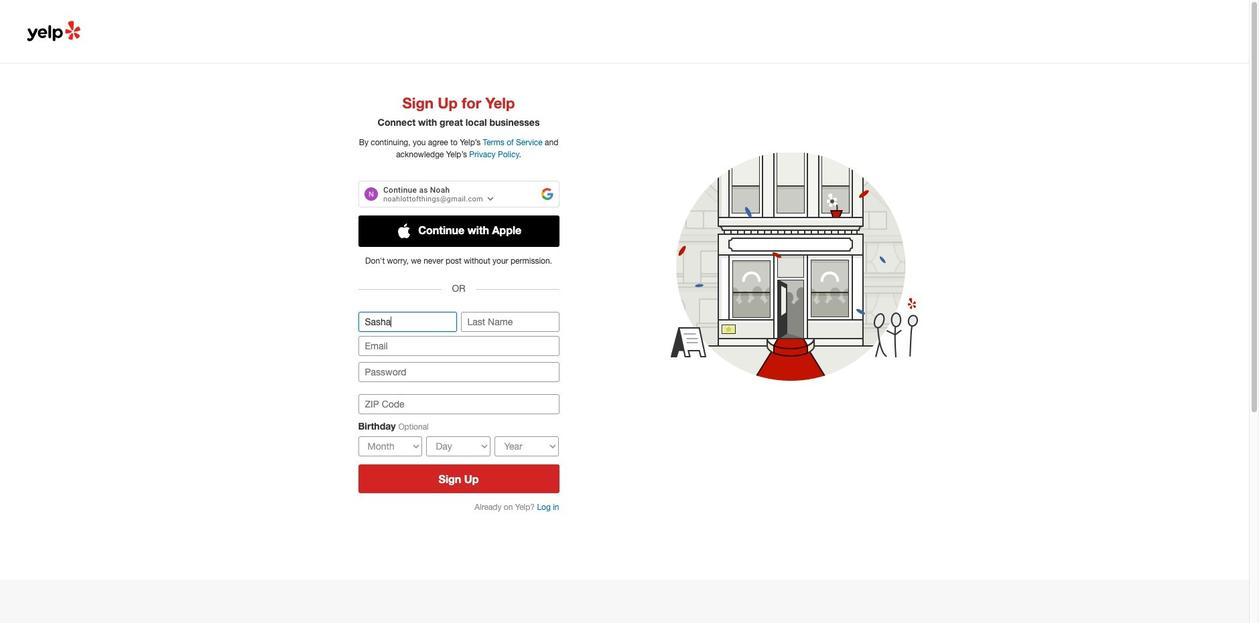 Task type: describe. For each thing, give the bounding box(es) containing it.
ZIP Code text field
[[358, 395, 559, 415]]

First Name text field
[[358, 312, 457, 333]]

Last Name text field
[[461, 312, 559, 333]]



Task type: vqa. For each thing, say whether or not it's contained in the screenshot.
Sponsored
no



Task type: locate. For each thing, give the bounding box(es) containing it.
Email email field
[[358, 337, 559, 357]]

Password password field
[[358, 363, 559, 383]]



